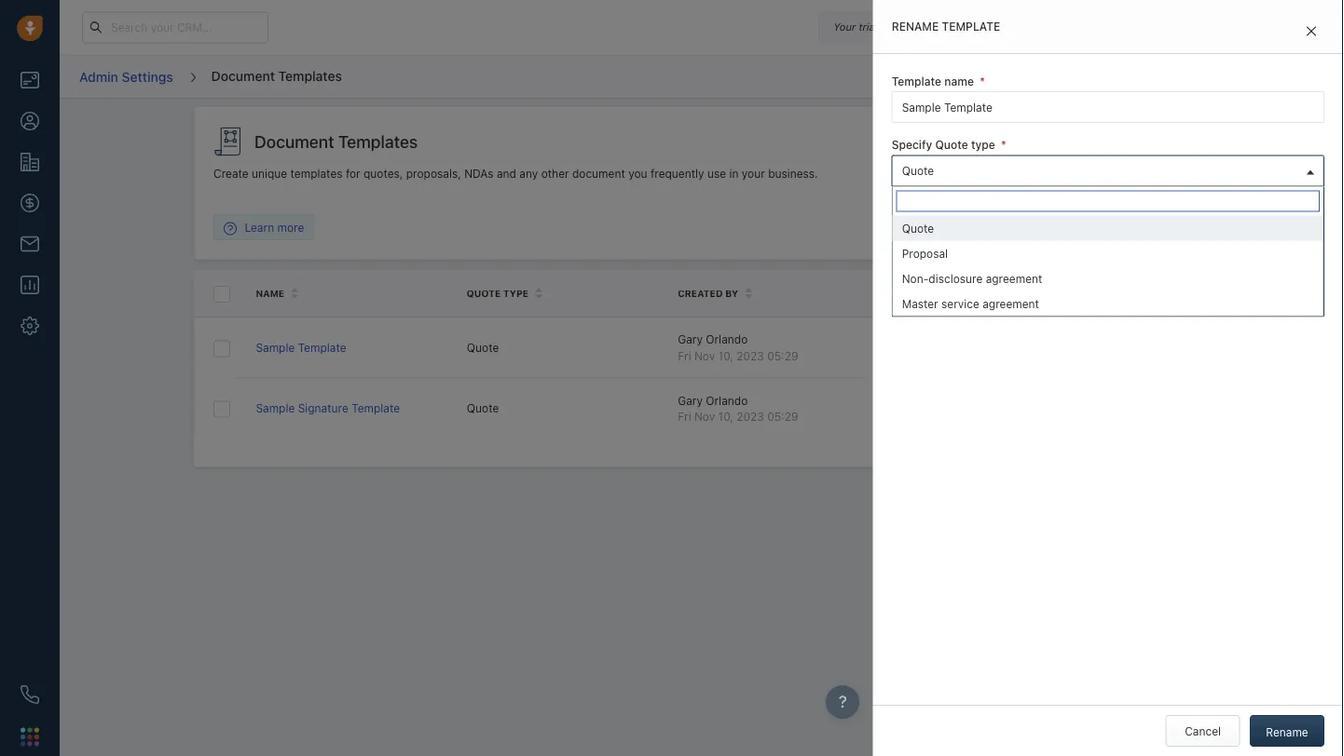 Task type: vqa. For each thing, say whether or not it's contained in the screenshot.
guide
no



Task type: describe. For each thing, give the bounding box(es) containing it.
sample signature template
[[256, 402, 400, 415]]

template
[[1133, 135, 1179, 148]]

template right the "21"
[[942, 20, 1000, 33]]

create template button
[[1084, 126, 1189, 158]]

specify quote type
[[892, 139, 995, 152]]

admin settings link
[[78, 62, 174, 92]]

nov for sample template
[[694, 349, 715, 362]]

your
[[742, 167, 765, 180]]

nov for sample signature template
[[694, 410, 715, 423]]

name
[[256, 288, 284, 299]]

0 vertical spatial in
[[907, 21, 916, 33]]

sample template
[[256, 341, 346, 354]]

create for create template
[[1094, 135, 1129, 148]]

master service agreement option
[[893, 291, 1323, 316]]

fri for sample template
[[678, 349, 691, 362]]

10, for sample signature template
[[718, 410, 733, 423]]

cancel
[[1185, 725, 1221, 738]]

by for created by
[[725, 288, 738, 299]]

and
[[497, 167, 516, 180]]

orlando for sample template
[[706, 333, 748, 346]]

1 vertical spatial document templates
[[255, 132, 418, 152]]

1 vertical spatial type
[[503, 288, 529, 299]]

frequently
[[650, 167, 704, 180]]

settings
[[122, 69, 173, 84]]

created by
[[678, 288, 738, 299]]

gary for sample template
[[678, 333, 703, 346]]

sample for sample signature template
[[256, 402, 295, 415]]

agreement for non-disclosure agreement
[[986, 272, 1042, 285]]

any
[[519, 167, 538, 180]]

gary orlando fri nov 10, 2023 05:29 for sample template
[[678, 333, 798, 362]]

explore
[[991, 21, 1031, 34]]

non-disclosure agreement
[[902, 272, 1042, 285]]

sample for sample template
[[256, 341, 295, 354]]

create for create unique templates for quotes, proposals, ndas and any other document you frequently use in your business.
[[214, 167, 249, 180]]

your
[[833, 21, 856, 33]]

master service agreement
[[902, 297, 1039, 310]]

ndas
[[464, 167, 494, 180]]

by for updated by
[[937, 288, 950, 299]]

name
[[944, 75, 974, 88]]

templates
[[290, 167, 343, 180]]

admin
[[79, 69, 118, 84]]

quote type
[[467, 288, 529, 299]]

Enter a name for your template text field
[[892, 91, 1324, 123]]

0 vertical spatial document
[[211, 68, 275, 83]]

0 vertical spatial type
[[971, 139, 995, 152]]

non-
[[902, 272, 929, 285]]

document
[[572, 167, 625, 180]]

proposal option
[[893, 241, 1323, 266]]

template left name
[[892, 75, 941, 88]]

freshworks switcher image
[[21, 728, 39, 747]]

days
[[933, 21, 955, 33]]

template name
[[892, 75, 974, 88]]

1 vertical spatial templates
[[338, 132, 418, 152]]

quote inside dropdown button
[[902, 164, 934, 177]]

quote inside button
[[1050, 287, 1082, 300]]

rename
[[1266, 726, 1308, 739]]

use
[[707, 167, 726, 180]]

21
[[919, 21, 930, 33]]

explore plans link
[[981, 16, 1074, 38]]

non-disclosure agreement option
[[893, 266, 1323, 291]]

list box containing quote
[[893, 216, 1323, 316]]

admin settings
[[79, 69, 173, 84]]

2023 for sample signature template
[[736, 410, 764, 423]]

proposal
[[902, 247, 948, 260]]

fri for sample signature template
[[678, 410, 691, 423]]

quote button
[[892, 155, 1324, 187]]

quotes,
[[363, 167, 403, 180]]

1 vertical spatial in
[[729, 167, 739, 180]]



Task type: locate. For each thing, give the bounding box(es) containing it.
create unique templates for quotes, proposals, ndas and any other document you frequently use in your business.
[[214, 167, 818, 180]]

sample down name
[[256, 341, 295, 354]]

in left the "21"
[[907, 21, 916, 33]]

create
[[1094, 135, 1129, 148], [214, 167, 249, 180]]

you
[[628, 167, 647, 180]]

sample template link
[[256, 341, 346, 354]]

updated
[[889, 288, 935, 299]]

more
[[277, 221, 304, 234]]

1 orlando from the top
[[706, 333, 748, 346]]

plans
[[1034, 21, 1063, 34]]

2 by from the left
[[937, 288, 950, 299]]

for
[[346, 167, 360, 180]]

learn
[[245, 221, 274, 234]]

1 vertical spatial 05:29
[[767, 410, 798, 423]]

10, for sample template
[[718, 349, 733, 362]]

1 2023 from the top
[[736, 349, 764, 362]]

1 vertical spatial fri
[[678, 410, 691, 423]]

templates
[[278, 68, 342, 83], [338, 132, 418, 152]]

in right use
[[729, 167, 739, 180]]

Search your CRM... text field
[[82, 12, 268, 43]]

0 horizontal spatial create
[[214, 167, 249, 180]]

1 fri from the top
[[678, 349, 691, 362]]

service
[[941, 297, 979, 310]]

create up quote dropdown button
[[1094, 135, 1129, 148]]

0 vertical spatial document templates
[[211, 68, 342, 83]]

0 vertical spatial agreement
[[986, 272, 1042, 285]]

1 sample from the top
[[256, 341, 295, 354]]

1 vertical spatial sample
[[256, 402, 295, 415]]

0 vertical spatial fri
[[678, 349, 691, 362]]

sample
[[256, 341, 295, 354], [256, 402, 295, 415]]

2 gary orlando fri nov 10, 2023 05:29 from the top
[[678, 394, 798, 423]]

2 nov from the top
[[694, 410, 715, 423]]

type
[[971, 139, 995, 152], [503, 288, 529, 299]]

05:29
[[767, 349, 798, 362], [767, 410, 798, 423]]

0 horizontal spatial by
[[725, 288, 738, 299]]

0 vertical spatial gary
[[678, 333, 703, 346]]

0 vertical spatial 05:29
[[767, 349, 798, 362]]

1 vertical spatial 2023
[[736, 410, 764, 423]]

by right the created
[[725, 288, 738, 299]]

rename button
[[1250, 716, 1324, 747]]

your trial ends in 21 days
[[833, 21, 955, 33]]

master
[[902, 297, 938, 310]]

2 2023 from the top
[[736, 410, 764, 423]]

1 horizontal spatial create
[[1094, 135, 1129, 148]]

orlando for sample signature template
[[706, 394, 748, 407]]

types
[[1085, 287, 1114, 300]]

0 horizontal spatial in
[[729, 167, 739, 180]]

1 horizontal spatial type
[[971, 139, 995, 152]]

business.
[[768, 167, 818, 180]]

1 vertical spatial orlando
[[706, 394, 748, 407]]

cancel button
[[1166, 716, 1240, 747]]

2 fri from the top
[[678, 410, 691, 423]]

agreement up all
[[986, 272, 1042, 285]]

explore plans
[[991, 21, 1063, 34]]

1 vertical spatial document
[[255, 132, 334, 152]]

2023 for sample template
[[736, 349, 764, 362]]

1 nov from the top
[[694, 349, 715, 362]]

1 gary from the top
[[678, 333, 703, 346]]

0 vertical spatial templates
[[278, 68, 342, 83]]

signature
[[298, 402, 348, 415]]

2 gary from the top
[[678, 394, 703, 407]]

create inside button
[[1094, 135, 1129, 148]]

all quote types button
[[1023, 278, 1182, 310]]

ends
[[880, 21, 904, 33]]

2 orlando from the top
[[706, 394, 748, 407]]

in
[[907, 21, 916, 33], [729, 167, 739, 180]]

by
[[725, 288, 738, 299], [937, 288, 950, 299]]

document templates
[[211, 68, 342, 83], [255, 132, 418, 152]]

0 vertical spatial 10,
[[718, 349, 733, 362]]

gary orlando fri nov 10, 2023 05:29 for sample signature template
[[678, 394, 798, 423]]

sample signature template link
[[256, 402, 400, 415]]

0 vertical spatial 2023
[[736, 349, 764, 362]]

dialog containing rename template
[[873, 0, 1343, 757]]

dialog
[[873, 0, 1343, 757]]

create left unique
[[214, 167, 249, 180]]

learn more
[[245, 221, 304, 234]]

learn more link
[[214, 220, 313, 236]]

0 vertical spatial orlando
[[706, 333, 748, 346]]

1 vertical spatial agreement
[[983, 297, 1039, 310]]

quote inside option
[[902, 222, 934, 235]]

all quote types
[[1033, 287, 1114, 300]]

gary
[[678, 333, 703, 346], [678, 394, 703, 407]]

phone element
[[11, 677, 48, 714]]

1 vertical spatial gary
[[678, 394, 703, 407]]

quote option
[[893, 216, 1323, 241]]

trial
[[859, 21, 878, 33]]

0 vertical spatial sample
[[256, 341, 295, 354]]

2 05:29 from the top
[[767, 410, 798, 423]]

0 horizontal spatial type
[[503, 288, 529, 299]]

quote
[[935, 139, 968, 152], [902, 164, 934, 177], [902, 222, 934, 235], [1050, 287, 1082, 300], [467, 288, 501, 299], [467, 341, 499, 354], [467, 402, 499, 415]]

gary for sample signature template
[[678, 394, 703, 407]]

other
[[541, 167, 569, 180]]

proposals,
[[406, 167, 461, 180]]

agreement inside "master service agreement" option
[[983, 297, 1039, 310]]

gary orlando fri nov 10, 2023 05:29
[[678, 333, 798, 362], [678, 394, 798, 423]]

2 10, from the top
[[718, 410, 733, 423]]

updated by
[[889, 288, 950, 299]]

2 sample from the top
[[256, 402, 295, 415]]

1 vertical spatial gary orlando fri nov 10, 2023 05:29
[[678, 394, 798, 423]]

unique
[[252, 167, 287, 180]]

None search field
[[896, 190, 1320, 212]]

template up signature
[[298, 341, 346, 354]]

document up templates
[[255, 132, 334, 152]]

document
[[211, 68, 275, 83], [255, 132, 334, 152]]

created
[[678, 288, 723, 299]]

rename
[[892, 20, 939, 33]]

all
[[1033, 287, 1047, 300]]

nov
[[694, 349, 715, 362], [694, 410, 715, 423]]

agreement down non-disclosure agreement
[[983, 297, 1039, 310]]

sample left signature
[[256, 402, 295, 415]]

agreement for master service agreement
[[983, 297, 1039, 310]]

0 vertical spatial create
[[1094, 135, 1129, 148]]

0 vertical spatial nov
[[694, 349, 715, 362]]

document down search your crm... text box
[[211, 68, 275, 83]]

specify
[[892, 139, 932, 152]]

template right signature
[[352, 402, 400, 415]]

1 gary orlando fri nov 10, 2023 05:29 from the top
[[678, 333, 798, 362]]

agreement inside non-disclosure agreement option
[[986, 272, 1042, 285]]

05:29 for sample signature template
[[767, 410, 798, 423]]

rename template
[[892, 20, 1000, 33]]

1 horizontal spatial in
[[907, 21, 916, 33]]

list box
[[893, 216, 1323, 316]]

agreement
[[986, 272, 1042, 285], [983, 297, 1039, 310]]

1 10, from the top
[[718, 349, 733, 362]]

phone image
[[21, 686, 39, 705]]

disclosure
[[929, 272, 983, 285]]

create template
[[1094, 135, 1179, 148]]

2023
[[736, 349, 764, 362], [736, 410, 764, 423]]

10,
[[718, 349, 733, 362], [718, 410, 733, 423]]

1 vertical spatial 10,
[[718, 410, 733, 423]]

by down disclosure
[[937, 288, 950, 299]]

template
[[942, 20, 1000, 33], [892, 75, 941, 88], [298, 341, 346, 354], [352, 402, 400, 415]]

orlando
[[706, 333, 748, 346], [706, 394, 748, 407]]

1 05:29 from the top
[[767, 349, 798, 362]]

fri
[[678, 349, 691, 362], [678, 410, 691, 423]]

0 vertical spatial gary orlando fri nov 10, 2023 05:29
[[678, 333, 798, 362]]

05:29 for sample template
[[767, 349, 798, 362]]

1 vertical spatial create
[[214, 167, 249, 180]]

1 vertical spatial nov
[[694, 410, 715, 423]]

1 by from the left
[[725, 288, 738, 299]]

1 horizontal spatial by
[[937, 288, 950, 299]]



